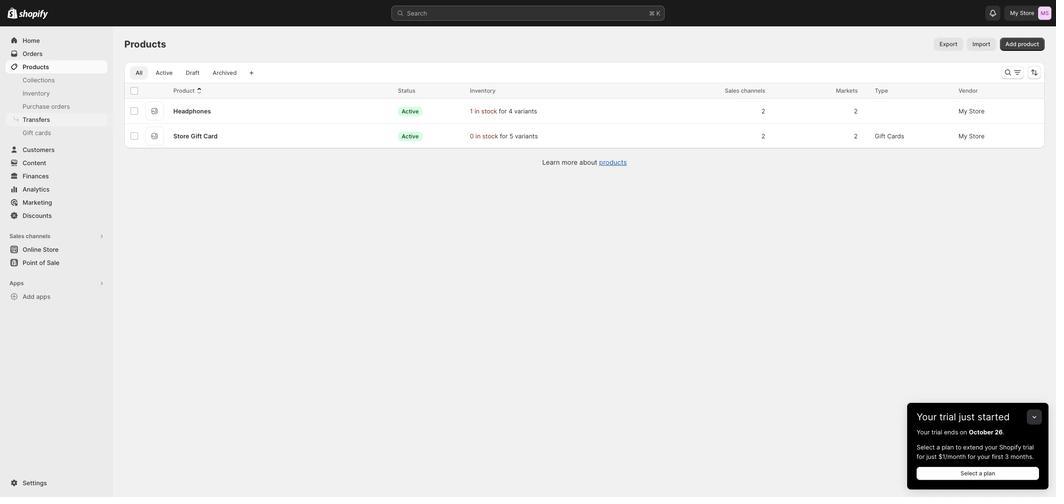Task type: locate. For each thing, give the bounding box(es) containing it.
0 vertical spatial a
[[937, 444, 941, 452]]

2 vertical spatial my
[[959, 132, 968, 140]]

on
[[961, 429, 968, 436]]

for left 5
[[500, 132, 508, 140]]

gift for gift cards
[[23, 129, 33, 137]]

1 vertical spatial add
[[23, 293, 35, 301]]

headphones link
[[173, 107, 211, 116]]

1 vertical spatial sales channels
[[9, 233, 50, 240]]

variants for 0 in stock for 5 variants
[[515, 132, 538, 140]]

inventory
[[470, 87, 496, 94], [23, 90, 50, 97]]

0 horizontal spatial add
[[23, 293, 35, 301]]

add apps
[[23, 293, 50, 301]]

inventory button
[[470, 86, 505, 96]]

⌘ k
[[649, 9, 661, 17]]

0 horizontal spatial channels
[[26, 233, 50, 240]]

trial inside select a plan to extend your shopify trial for just $1/month for your first 3 months.
[[1024, 444, 1035, 452]]

gift cards link
[[6, 126, 107, 140]]

0 horizontal spatial plan
[[942, 444, 954, 452]]

1 horizontal spatial channels
[[741, 87, 766, 94]]

0 vertical spatial sales channels
[[725, 87, 766, 94]]

active for headphones
[[402, 108, 419, 115]]

1 vertical spatial plan
[[984, 470, 996, 477]]

0 vertical spatial just
[[959, 412, 975, 423]]

sale
[[47, 259, 59, 267]]

0 vertical spatial plan
[[942, 444, 954, 452]]

october
[[969, 429, 994, 436]]

1 in stock for 4 variants
[[470, 107, 537, 115]]

store
[[1021, 9, 1035, 16], [970, 107, 985, 115], [173, 132, 189, 140], [970, 132, 985, 140], [43, 246, 59, 254]]

1 vertical spatial variants
[[515, 132, 538, 140]]

my store for 0 in stock for 5 variants
[[959, 132, 985, 140]]

stock
[[482, 107, 497, 115], [483, 132, 498, 140]]

your left ends
[[917, 429, 930, 436]]

0 vertical spatial trial
[[940, 412, 957, 423]]

variants right 4
[[515, 107, 537, 115]]

tab list
[[128, 66, 244, 80]]

0 horizontal spatial select
[[917, 444, 935, 452]]

stock right 1
[[482, 107, 497, 115]]

headphones
[[173, 107, 211, 115]]

0
[[470, 132, 474, 140]]

a down select a plan to extend your shopify trial for just $1/month for your first 3 months.
[[980, 470, 983, 477]]

1 vertical spatial products
[[23, 63, 49, 71]]

0 horizontal spatial sales channels
[[9, 233, 50, 240]]

0 vertical spatial active
[[156, 69, 173, 76]]

0 vertical spatial sales
[[725, 87, 740, 94]]

1 vertical spatial your
[[917, 429, 930, 436]]

channels inside sales channels button
[[26, 233, 50, 240]]

1 horizontal spatial products
[[124, 39, 166, 50]]

stock for 0 in stock
[[483, 132, 498, 140]]

a up $1/month
[[937, 444, 941, 452]]

1 vertical spatial your
[[978, 453, 991, 461]]

0 vertical spatial in
[[475, 107, 480, 115]]

0 horizontal spatial gift
[[23, 129, 33, 137]]

select for select a plan
[[961, 470, 978, 477]]

1 your from the top
[[917, 412, 937, 423]]

apps
[[36, 293, 50, 301]]

1 vertical spatial trial
[[932, 429, 943, 436]]

store gift card link
[[173, 132, 218, 141]]

1 horizontal spatial select
[[961, 470, 978, 477]]

add
[[1006, 41, 1017, 48], [23, 293, 35, 301]]

0 horizontal spatial a
[[937, 444, 941, 452]]

in right 1
[[475, 107, 480, 115]]

add inside add apps button
[[23, 293, 35, 301]]

2 button
[[757, 102, 777, 121], [850, 102, 870, 121], [757, 127, 777, 146], [850, 127, 870, 146]]

just left $1/month
[[927, 453, 937, 461]]

variants for 1 in stock for 4 variants
[[515, 107, 537, 115]]

1 vertical spatial sales
[[9, 233, 24, 240]]

your up your trial ends on october 26 .
[[917, 412, 937, 423]]

all
[[136, 69, 143, 76]]

plan inside select a plan to extend your shopify trial for just $1/month for your first 3 months.
[[942, 444, 954, 452]]

0 vertical spatial your
[[917, 412, 937, 423]]

variants
[[515, 107, 537, 115], [515, 132, 538, 140]]

inventory up 1
[[470, 87, 496, 94]]

archived link
[[207, 66, 242, 80]]

trial inside your trial just started dropdown button
[[940, 412, 957, 423]]

purchase
[[23, 103, 50, 110]]

stock right 0 at the top left
[[483, 132, 498, 140]]

purchase orders
[[23, 103, 70, 110]]

0 vertical spatial select
[[917, 444, 935, 452]]

1 vertical spatial a
[[980, 470, 983, 477]]

k
[[657, 9, 661, 17]]

2 vertical spatial my store
[[959, 132, 985, 140]]

inventory up purchase
[[23, 90, 50, 97]]

first
[[992, 453, 1004, 461]]

analytics
[[23, 186, 50, 193]]

ends
[[945, 429, 959, 436]]

1 vertical spatial active
[[402, 108, 419, 115]]

sales
[[725, 87, 740, 94], [9, 233, 24, 240]]

plan down first
[[984, 470, 996, 477]]

0 vertical spatial stock
[[482, 107, 497, 115]]

select a plan
[[961, 470, 996, 477]]

a inside select a plan link
[[980, 470, 983, 477]]

a for select a plan
[[980, 470, 983, 477]]

for left 4
[[499, 107, 507, 115]]

active
[[156, 69, 173, 76], [402, 108, 419, 115], [402, 133, 419, 140]]

select left to
[[917, 444, 935, 452]]

1 vertical spatial stock
[[483, 132, 498, 140]]

0 in stock for 5 variants
[[470, 132, 538, 140]]

a inside select a plan to extend your shopify trial for just $1/month for your first 3 months.
[[937, 444, 941, 452]]

1 vertical spatial just
[[927, 453, 937, 461]]

vendor
[[959, 87, 979, 94]]

markets
[[836, 87, 858, 94]]

customers
[[23, 146, 55, 154]]

just inside select a plan to extend your shopify trial for just $1/month for your first 3 months.
[[927, 453, 937, 461]]

online store
[[23, 246, 59, 254]]

apps
[[9, 280, 24, 287]]

add left 'apps' at the bottom of page
[[23, 293, 35, 301]]

2 vertical spatial active
[[402, 133, 419, 140]]

home link
[[6, 34, 107, 47]]

gift
[[23, 129, 33, 137], [191, 132, 202, 140], [875, 132, 886, 140]]

my
[[1011, 9, 1019, 16], [959, 107, 968, 115], [959, 132, 968, 140]]

add for add apps
[[23, 293, 35, 301]]

trial up ends
[[940, 412, 957, 423]]

1 horizontal spatial plan
[[984, 470, 996, 477]]

products up collections
[[23, 63, 49, 71]]

1 horizontal spatial a
[[980, 470, 983, 477]]

export
[[940, 41, 958, 48]]

1 vertical spatial in
[[476, 132, 481, 140]]

your inside dropdown button
[[917, 412, 937, 423]]

home
[[23, 37, 40, 44]]

gift inside store gift card link
[[191, 132, 202, 140]]

a
[[937, 444, 941, 452], [980, 470, 983, 477]]

in for 0
[[476, 132, 481, 140]]

select down select a plan to extend your shopify trial for just $1/month for your first 3 months.
[[961, 470, 978, 477]]

0 vertical spatial variants
[[515, 107, 537, 115]]

variants right 5
[[515, 132, 538, 140]]

0 horizontal spatial sales
[[9, 233, 24, 240]]

vendor button
[[959, 86, 988, 96]]

more
[[562, 158, 578, 166]]

sales channels inside button
[[9, 233, 50, 240]]

2 vertical spatial trial
[[1024, 444, 1035, 452]]

my for 0 in stock for 5 variants
[[959, 132, 968, 140]]

your left first
[[978, 453, 991, 461]]

card
[[203, 132, 218, 140]]

collections link
[[6, 74, 107, 87]]

1 horizontal spatial sales
[[725, 87, 740, 94]]

gift for gift cards
[[875, 132, 886, 140]]

started
[[978, 412, 1010, 423]]

2
[[762, 107, 766, 115], [854, 107, 858, 115], [762, 132, 766, 140], [854, 132, 858, 140]]

in for 1
[[475, 107, 480, 115]]

trial up months.
[[1024, 444, 1035, 452]]

store inside 'link'
[[43, 246, 59, 254]]

product button
[[173, 86, 204, 96]]

point of sale link
[[6, 256, 107, 270]]

plan for select a plan to extend your shopify trial for just $1/month for your first 3 months.
[[942, 444, 954, 452]]

trial left ends
[[932, 429, 943, 436]]

select inside select a plan to extend your shopify trial for just $1/month for your first 3 months.
[[917, 444, 935, 452]]

2 horizontal spatial gift
[[875, 132, 886, 140]]

$1/month
[[939, 453, 967, 461]]

1 vertical spatial channels
[[26, 233, 50, 240]]

0 vertical spatial channels
[[741, 87, 766, 94]]

0 vertical spatial add
[[1006, 41, 1017, 48]]

products link
[[6, 60, 107, 74]]

just up on
[[959, 412, 975, 423]]

1 horizontal spatial gift
[[191, 132, 202, 140]]

1 vertical spatial my store
[[959, 107, 985, 115]]

transfers
[[23, 116, 50, 123]]

your up first
[[985, 444, 998, 452]]

products
[[124, 39, 166, 50], [23, 63, 49, 71]]

1 horizontal spatial inventory
[[470, 87, 496, 94]]

select for select a plan to extend your shopify trial for just $1/month for your first 3 months.
[[917, 444, 935, 452]]

1 vertical spatial my
[[959, 107, 968, 115]]

0 horizontal spatial just
[[927, 453, 937, 461]]

plan up $1/month
[[942, 444, 954, 452]]

draft
[[186, 69, 200, 76]]

orders
[[51, 103, 70, 110]]

in right 0 at the top left
[[476, 132, 481, 140]]

cards
[[888, 132, 905, 140]]

active link
[[150, 66, 178, 80]]

products up all
[[124, 39, 166, 50]]

just
[[959, 412, 975, 423], [927, 453, 937, 461]]

in
[[475, 107, 480, 115], [476, 132, 481, 140]]

point of sale
[[23, 259, 59, 267]]

select a plan to extend your shopify trial for just $1/month for your first 3 months.
[[917, 444, 1035, 461]]

trial for ends
[[932, 429, 943, 436]]

gift inside gift cards link
[[23, 129, 33, 137]]

settings
[[23, 480, 47, 487]]

1 horizontal spatial just
[[959, 412, 975, 423]]

1 horizontal spatial add
[[1006, 41, 1017, 48]]

1 vertical spatial select
[[961, 470, 978, 477]]

2 your from the top
[[917, 429, 930, 436]]

0 vertical spatial products
[[124, 39, 166, 50]]

stock for 1 in stock
[[482, 107, 497, 115]]

add inside add product link
[[1006, 41, 1017, 48]]

add left product
[[1006, 41, 1017, 48]]

customers link
[[6, 143, 107, 156]]

online store link
[[6, 243, 107, 256]]

channels
[[741, 87, 766, 94], [26, 233, 50, 240]]

tab list containing all
[[128, 66, 244, 80]]



Task type: describe. For each thing, give the bounding box(es) containing it.
learn
[[543, 158, 560, 166]]

marketing
[[23, 199, 52, 206]]

0 horizontal spatial inventory
[[23, 90, 50, 97]]

sales inside button
[[9, 233, 24, 240]]

your trial just started
[[917, 412, 1010, 423]]

1
[[470, 107, 473, 115]]

product
[[1019, 41, 1040, 48]]

add product link
[[1000, 38, 1045, 51]]

store gift card
[[173, 132, 218, 140]]

my for 1 in stock for 4 variants
[[959, 107, 968, 115]]

0 vertical spatial my store
[[1011, 9, 1035, 16]]

your for your trial just started
[[917, 412, 937, 423]]

of
[[39, 259, 45, 267]]

add product
[[1006, 41, 1040, 48]]

active for store gift card
[[402, 133, 419, 140]]

products link
[[600, 158, 627, 166]]

just inside dropdown button
[[959, 412, 975, 423]]

1 horizontal spatial sales channels
[[725, 87, 766, 94]]

import button
[[967, 38, 997, 51]]

my store image
[[1039, 7, 1052, 20]]

discounts
[[23, 212, 52, 220]]

4
[[509, 107, 513, 115]]

months.
[[1011, 453, 1035, 461]]

shopify image
[[8, 7, 18, 19]]

all button
[[130, 66, 148, 80]]

point
[[23, 259, 38, 267]]

finances link
[[6, 170, 107, 183]]

product
[[173, 87, 195, 94]]

content
[[23, 159, 46, 167]]

status
[[398, 87, 416, 94]]

add for add product
[[1006, 41, 1017, 48]]

sales channels button
[[6, 230, 107, 243]]

active inside tab list
[[156, 69, 173, 76]]

export button
[[935, 38, 964, 51]]

transfers link
[[6, 113, 107, 126]]

marketing link
[[6, 196, 107, 209]]

0 horizontal spatial products
[[23, 63, 49, 71]]

about
[[580, 158, 598, 166]]

draft link
[[180, 66, 205, 80]]

plan for select a plan
[[984, 470, 996, 477]]

shopify
[[1000, 444, 1022, 452]]

your trial ends on october 26 .
[[917, 429, 1005, 436]]

analytics link
[[6, 183, 107, 196]]

5
[[510, 132, 514, 140]]

collections
[[23, 76, 55, 84]]

3
[[1006, 453, 1009, 461]]

0 vertical spatial my
[[1011, 9, 1019, 16]]

a for select a plan to extend your shopify trial for just $1/month for your first 3 months.
[[937, 444, 941, 452]]

my store for 1 in stock for 4 variants
[[959, 107, 985, 115]]

import
[[973, 41, 991, 48]]

learn more about products
[[543, 158, 627, 166]]

purchase orders link
[[6, 100, 107, 113]]

point of sale button
[[0, 256, 113, 270]]

your trial just started button
[[908, 403, 1049, 423]]

finances
[[23, 173, 49, 180]]

settings link
[[6, 477, 107, 490]]

apps button
[[6, 277, 107, 290]]

gift cards
[[875, 132, 905, 140]]

select a plan link
[[917, 468, 1040, 481]]

products
[[600, 158, 627, 166]]

content link
[[6, 156, 107, 170]]

online store button
[[0, 243, 113, 256]]

trial for just
[[940, 412, 957, 423]]

cards
[[35, 129, 51, 137]]

type
[[875, 87, 889, 94]]

to
[[956, 444, 962, 452]]

.
[[1003, 429, 1005, 436]]

online
[[23, 246, 41, 254]]

type button
[[875, 86, 898, 96]]

⌘
[[649, 9, 655, 17]]

orders link
[[6, 47, 107, 60]]

archived
[[213, 69, 237, 76]]

extend
[[964, 444, 984, 452]]

your trial just started element
[[908, 428, 1049, 490]]

gift cards
[[23, 129, 51, 137]]

for down extend
[[968, 453, 976, 461]]

0 vertical spatial your
[[985, 444, 998, 452]]

search
[[407, 9, 427, 17]]

add apps button
[[6, 290, 107, 304]]

discounts link
[[6, 209, 107, 222]]

shopify image
[[19, 10, 48, 19]]

inventory inside button
[[470, 87, 496, 94]]

inventory link
[[6, 87, 107, 100]]

for left $1/month
[[917, 453, 925, 461]]

your for your trial ends on october 26 .
[[917, 429, 930, 436]]



Task type: vqa. For each thing, say whether or not it's contained in the screenshot.
order
no



